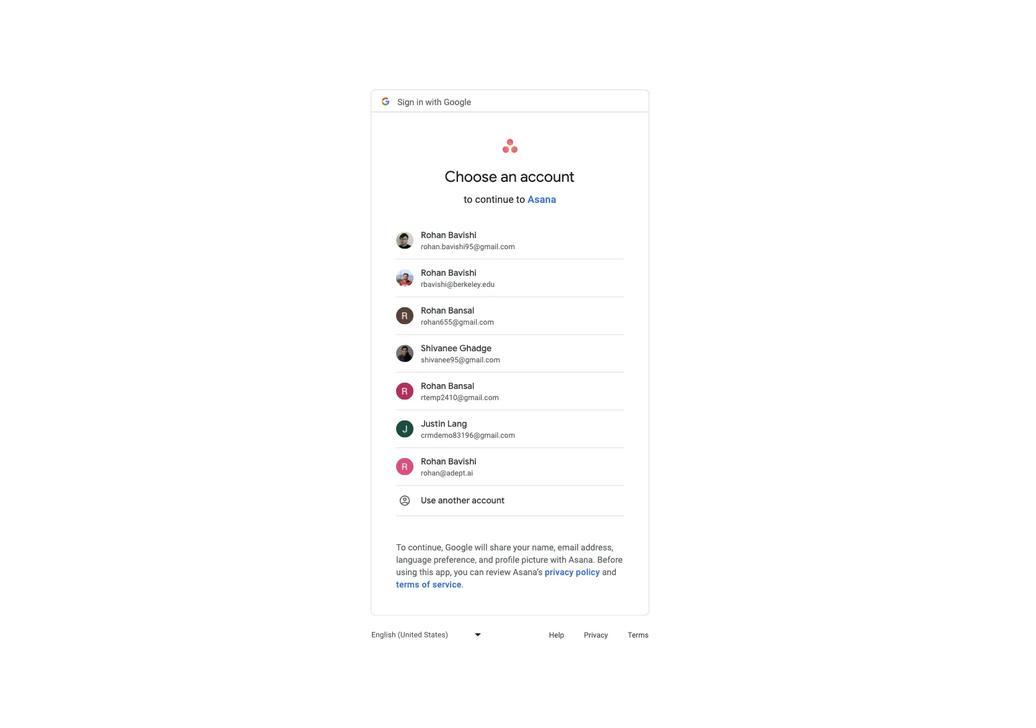 Task type: vqa. For each thing, say whether or not it's contained in the screenshot.


Task type: describe. For each thing, give the bounding box(es) containing it.
email
[[558, 543, 579, 553]]

rohan for rohan bansal rtemp2410@gmail.com
[[421, 381, 446, 392]]

preference,
[[434, 555, 477, 566]]

terms of service link
[[394, 579, 464, 592]]

share
[[490, 543, 511, 553]]

your
[[513, 543, 530, 553]]

asana's
[[513, 568, 543, 578]]

rohan bavishi rohan.bavishi95@gmail.com
[[421, 230, 515, 251]]

asana
[[528, 194, 557, 206]]

help link
[[539, 621, 574, 651]]

in
[[417, 97, 423, 107]]

rohan for rohan bavishi rohan@adept.ai
[[421, 457, 446, 468]]

rohan for rohan bansal rohan655@gmail.com
[[421, 306, 446, 317]]

service
[[433, 580, 462, 590]]

rbavishi@berkeley.edu
[[421, 280, 495, 289]]

rtemp2410@gmail.com
[[421, 394, 499, 402]]

and inside privacy policy and terms of service .
[[602, 568, 617, 578]]

help
[[549, 631, 564, 640]]

picture
[[522, 555, 548, 566]]

0 vertical spatial google
[[444, 97, 471, 107]]

bansal for rohan bansal rohan655@gmail.com
[[448, 306, 474, 317]]

google inside the to continue, google will share your name, email address, language preference, and profile picture with asana. before using this app, you can review asana's
[[445, 543, 473, 553]]

use
[[421, 496, 436, 507]]

you
[[454, 568, 468, 578]]

shivanee
[[421, 343, 458, 355]]

name,
[[532, 543, 556, 553]]

policy
[[576, 568, 600, 578]]

of
[[422, 580, 430, 590]]

2 to from the left
[[516, 194, 525, 206]]

using
[[396, 568, 417, 578]]

account for use another account
[[472, 496, 505, 507]]

asana button
[[526, 194, 558, 206]]

terms
[[628, 631, 649, 640]]

language
[[396, 555, 432, 566]]

rohan for rohan bavishi rbavishi@berkeley.edu
[[421, 268, 446, 279]]

continue,
[[408, 543, 443, 553]]

will
[[475, 543, 488, 553]]

review
[[486, 568, 511, 578]]

another
[[438, 496, 470, 507]]

before
[[598, 555, 623, 566]]

privacy
[[545, 568, 574, 578]]

lang
[[448, 419, 467, 430]]

account for choose an account
[[520, 168, 575, 187]]

privacy policy link
[[543, 567, 602, 579]]

crmdemo83196@gmail.com
[[421, 431, 515, 440]]



Task type: locate. For each thing, give the bounding box(es) containing it.
rohan inside rohan bavishi rohan.bavishi95@gmail.com
[[421, 230, 446, 241]]

4 rohan from the top
[[421, 381, 446, 392]]

5 rohan from the top
[[421, 457, 446, 468]]

rohan bansal rtemp2410@gmail.com
[[421, 381, 499, 402]]

shivanee95@gmail.com
[[421, 356, 500, 364]]

bavishi up 'rbavishi@berkeley.edu'
[[448, 268, 477, 279]]

terms
[[396, 580, 420, 590]]

can
[[470, 568, 484, 578]]

rohan up 'rbavishi@berkeley.edu'
[[421, 268, 446, 279]]

0 vertical spatial with
[[426, 97, 442, 107]]

1 horizontal spatial and
[[602, 568, 617, 578]]

to left asana
[[516, 194, 525, 206]]

privacy policy and terms of service .
[[396, 568, 617, 590]]

bansal inside the rohan bansal rohan655@gmail.com
[[448, 306, 474, 317]]

to continue, google will share your name, email address, language preference, and profile picture with asana. before using this app, you can review asana's
[[396, 543, 623, 578]]

rohan up rtemp2410@gmail.com
[[421, 381, 446, 392]]

bansal up rtemp2410@gmail.com
[[448, 381, 474, 392]]

with right in
[[426, 97, 442, 107]]

shivanee ghadge shivanee95@gmail.com
[[421, 343, 500, 364]]

use another account
[[421, 496, 505, 507]]

1 bansal from the top
[[448, 306, 474, 317]]

rohan for rohan bavishi rohan.bavishi95@gmail.com
[[421, 230, 446, 241]]

and inside the to continue, google will share your name, email address, language preference, and profile picture with asana. before using this app, you can review asana's
[[479, 555, 493, 566]]

0 vertical spatial account
[[520, 168, 575, 187]]

rohan@adept.ai
[[421, 469, 473, 478]]

account right the another
[[472, 496, 505, 507]]

rohan up rohan@adept.ai
[[421, 457, 446, 468]]

privacy link
[[574, 621, 618, 651]]

bavishi for rohan bavishi rbavishi@berkeley.edu
[[448, 268, 477, 279]]

0 horizontal spatial and
[[479, 555, 493, 566]]

1 vertical spatial account
[[472, 496, 505, 507]]

rohan up "rohan.bavishi95@gmail.com"
[[421, 230, 446, 241]]

1 vertical spatial with
[[550, 555, 567, 566]]

sign in with google
[[398, 97, 471, 107]]

justin
[[421, 419, 446, 430]]

3 bavishi from the top
[[448, 457, 477, 468]]

and
[[479, 555, 493, 566], [602, 568, 617, 578]]

rohan inside rohan bansal rtemp2410@gmail.com
[[421, 381, 446, 392]]

google right in
[[444, 97, 471, 107]]

sign
[[398, 97, 414, 107]]

terms link
[[618, 621, 659, 651]]

0 horizontal spatial account
[[472, 496, 505, 507]]

account
[[520, 168, 575, 187], [472, 496, 505, 507]]

bansal up 'rohan655@gmail.com'
[[448, 306, 474, 317]]

rohan.bavishi95@gmail.com
[[421, 242, 515, 251]]

rohan655@gmail.com
[[421, 318, 494, 327]]

bavishi for rohan bavishi rohan@adept.ai
[[448, 457, 477, 468]]

bavishi up "rohan.bavishi95@gmail.com"
[[448, 230, 477, 241]]

rohan inside the rohan bansal rohan655@gmail.com
[[421, 306, 446, 317]]

bavishi inside rohan bavishi rbavishi@berkeley.edu
[[448, 268, 477, 279]]

bavishi inside rohan bavishi rohan.bavishi95@gmail.com
[[448, 230, 477, 241]]

1 horizontal spatial account
[[520, 168, 575, 187]]

address,
[[581, 543, 614, 553]]

2 bavishi from the top
[[448, 268, 477, 279]]

1 horizontal spatial to
[[516, 194, 525, 206]]

bansal inside rohan bansal rtemp2410@gmail.com
[[448, 381, 474, 392]]

1 to from the left
[[464, 194, 473, 206]]

choose an account
[[445, 168, 575, 187]]

use another account link
[[372, 486, 649, 516]]

to
[[396, 543, 406, 553]]

google
[[444, 97, 471, 107], [445, 543, 473, 553]]

an
[[501, 168, 517, 187]]

rohan bavishi rbavishi@berkeley.edu
[[421, 268, 495, 289]]

0 horizontal spatial with
[[426, 97, 442, 107]]

0 vertical spatial and
[[479, 555, 493, 566]]

app,
[[436, 568, 452, 578]]

and down before
[[602, 568, 617, 578]]

1 bavishi from the top
[[448, 230, 477, 241]]

bavishi inside the rohan bavishi rohan@adept.ai
[[448, 457, 477, 468]]

to
[[464, 194, 473, 206], [516, 194, 525, 206]]

this
[[419, 568, 434, 578]]

None field
[[362, 621, 485, 651]]

privacy
[[584, 631, 608, 640]]

to continue to asana
[[464, 194, 557, 206]]

with up the privacy
[[550, 555, 567, 566]]

1 vertical spatial bavishi
[[448, 268, 477, 279]]

account up asana button at the right top of page
[[520, 168, 575, 187]]

and down will
[[479, 555, 493, 566]]

0 vertical spatial bavishi
[[448, 230, 477, 241]]

ghadge
[[460, 343, 492, 355]]

bavishi
[[448, 230, 477, 241], [448, 268, 477, 279], [448, 457, 477, 468]]

.
[[462, 580, 464, 590]]

progress bar
[[219, 90, 649, 95]]

bansal for rohan bansal rtemp2410@gmail.com
[[448, 381, 474, 392]]

3 rohan from the top
[[421, 306, 446, 317]]

bavishi up rohan@adept.ai
[[448, 457, 477, 468]]

rohan inside the rohan bavishi rohan@adept.ai
[[421, 457, 446, 468]]

with
[[426, 97, 442, 107], [550, 555, 567, 566]]

justin lang crmdemo83196@gmail.com
[[421, 419, 515, 440]]

choose
[[445, 168, 497, 187]]

2 vertical spatial bavishi
[[448, 457, 477, 468]]

rohan inside rohan bavishi rbavishi@berkeley.edu
[[421, 268, 446, 279]]

rohan bansal rohan655@gmail.com
[[421, 306, 494, 327]]

asana.
[[569, 555, 595, 566]]

rohan bavishi rohan@adept.ai
[[421, 457, 477, 478]]

bavishi for rohan bavishi rohan.bavishi95@gmail.com
[[448, 230, 477, 241]]

2 bansal from the top
[[448, 381, 474, 392]]

continue
[[475, 194, 514, 206]]

1 vertical spatial and
[[602, 568, 617, 578]]

google up preference,
[[445, 543, 473, 553]]

rohan up 'rohan655@gmail.com'
[[421, 306, 446, 317]]

to down 'choose'
[[464, 194, 473, 206]]

0 vertical spatial bansal
[[448, 306, 474, 317]]

0 horizontal spatial to
[[464, 194, 473, 206]]

profile
[[495, 555, 520, 566]]

with inside the to continue, google will share your name, email address, language preference, and profile picture with asana. before using this app, you can review asana's
[[550, 555, 567, 566]]

1 rohan from the top
[[421, 230, 446, 241]]

bansal
[[448, 306, 474, 317], [448, 381, 474, 392]]

1 horizontal spatial with
[[550, 555, 567, 566]]

1 vertical spatial google
[[445, 543, 473, 553]]

2 rohan from the top
[[421, 268, 446, 279]]

rohan
[[421, 230, 446, 241], [421, 268, 446, 279], [421, 306, 446, 317], [421, 381, 446, 392], [421, 457, 446, 468]]

1 vertical spatial bansal
[[448, 381, 474, 392]]



